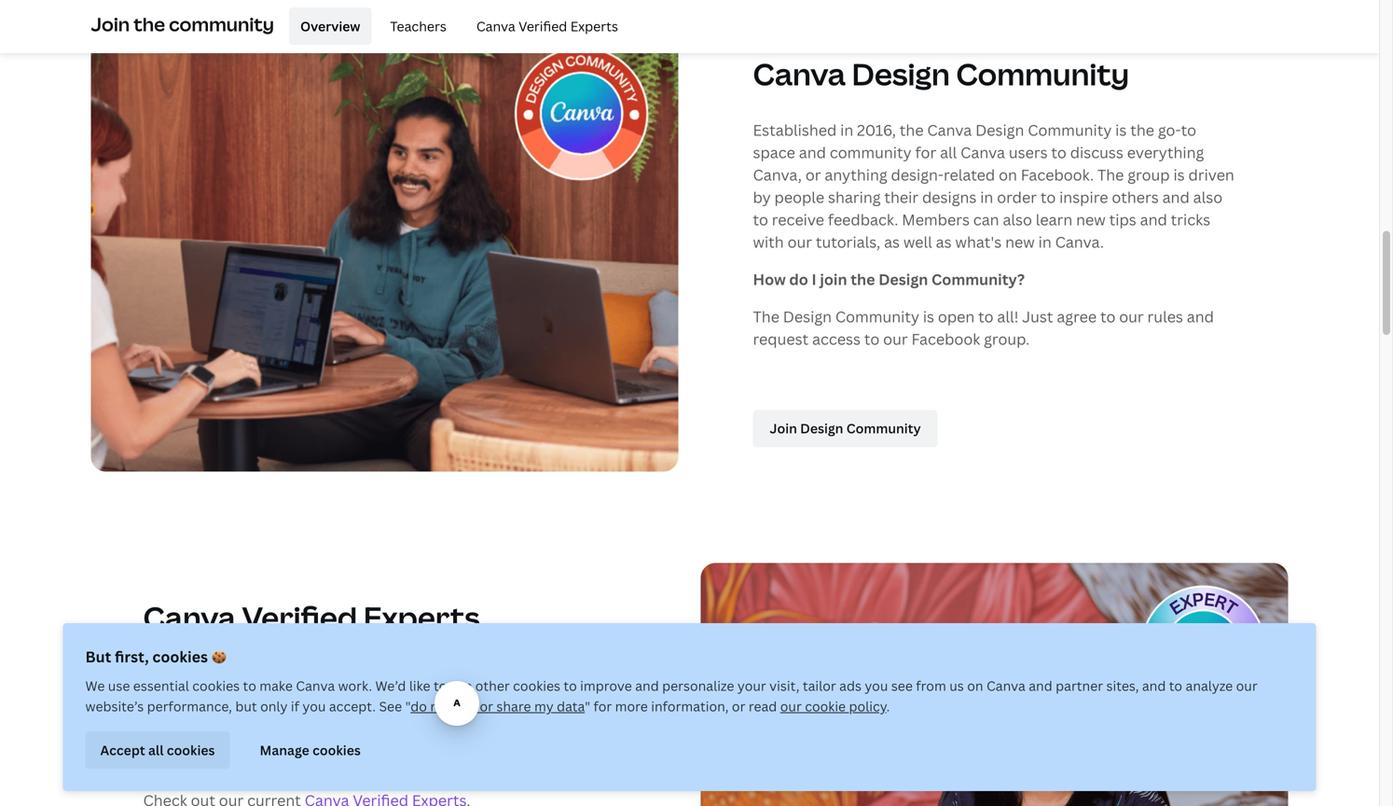 Task type: vqa. For each thing, say whether or not it's contained in the screenshot.
Online at top
no



Task type: describe. For each thing, give the bounding box(es) containing it.
if
[[291, 697, 299, 715]]

manage cookies
[[260, 741, 361, 759]]

0 vertical spatial canva verified experts
[[477, 17, 619, 35]]

the inside the design community is open to all! just agree to our rules and request access to our facebook group.
[[753, 306, 780, 326]]

sharing
[[829, 187, 881, 207]]

and up do not sell or share my data " for more information, or read our cookie policy .
[[636, 677, 659, 695]]

i
[[812, 269, 817, 289]]

website's
[[85, 697, 144, 715]]

are
[[309, 663, 332, 683]]

related
[[944, 165, 996, 185]]

following
[[329, 686, 394, 706]]

policy
[[849, 697, 887, 715]]

verified inside canva verified experts are both leaders and experts in their communities, with a solid following and a passion for teaching others how to make the most out of canva's features. members have early access to testing product features and other exciting benefits.
[[191, 663, 247, 683]]

our down visit,
[[781, 697, 802, 715]]

join
[[91, 11, 130, 37]]

we'd
[[375, 677, 406, 695]]

on for facebook.
[[999, 165, 1018, 185]]

not
[[430, 697, 452, 715]]

more
[[615, 697, 648, 715]]

community inside established in 2016, the canva design community is the go-to space and community for all canva users to discuss everything canva, or anything design-related on facebook. the group is driven by people sharing their designs in order to inspire others and also to receive feedback. members can also learn new tips and tricks with our tutorials, as well as what's new in canva.
[[1028, 120, 1112, 140]]

solid
[[291, 686, 325, 706]]

our inside we use essential cookies to make canva work. we'd like to use other cookies to improve and personalize your visit, tailor ads you see from us on canva and partner sites, and to analyze our website's performance, but only if you accept. see "
[[1237, 677, 1258, 695]]

menu bar containing overview
[[282, 7, 630, 45]]

leaders
[[374, 663, 427, 683]]

1 horizontal spatial is
[[1116, 120, 1127, 140]]

out
[[356, 708, 380, 728]]

to down by
[[753, 209, 769, 229]]

data
[[557, 697, 585, 715]]

manage
[[260, 741, 310, 759]]

to up everything
[[1182, 120, 1197, 140]]

agree
[[1057, 306, 1097, 326]]

by
[[753, 187, 771, 207]]

analyze
[[1186, 677, 1234, 695]]

just
[[1023, 306, 1054, 326]]

only
[[260, 697, 288, 715]]

" inside we use essential cookies to make canva work. we'd like to use other cookies to improve and personalize your visit, tailor ads you see from us on canva and partner sites, and to analyze our website's performance, but only if you accept. see "
[[405, 697, 411, 715]]

see
[[379, 697, 402, 715]]

our left the "rules"
[[1120, 306, 1144, 326]]

community for the design community is open to all! just agree to our rules and request access to our facebook group.
[[836, 306, 920, 326]]

partner
[[1056, 677, 1104, 695]]

to left analyze
[[1170, 677, 1183, 695]]

to up facebook.
[[1052, 142, 1067, 162]]

what's
[[956, 232, 1002, 252]]

receive
[[772, 209, 825, 229]]

or inside established in 2016, the canva design community is the go-to space and community for all canva users to discuss everything canva, or anything design-related on facebook. the group is driven by people sharing their designs in order to inspire others and also to receive feedback. members can also learn new tips and tricks with our tutorials, as well as what's new in canva.
[[806, 165, 821, 185]]

accept all cookies button
[[85, 731, 230, 769]]

2 as from the left
[[936, 232, 952, 252]]

on for canva
[[968, 677, 984, 695]]

design up 2016,
[[852, 53, 951, 94]]

teachers
[[390, 17, 447, 35]]

experts inside canva verified experts are both leaders and experts in their communities, with a solid following and a passion for teaching others how to make the most out of canva's features. members have early access to testing product features and other exciting benefits.
[[251, 663, 305, 683]]

personalize
[[663, 677, 735, 695]]

1 vertical spatial experts
[[364, 597, 480, 638]]

make inside we use essential cookies to make canva work. we'd like to use other cookies to improve and personalize your visit, tailor ads you see from us on canva and partner sites, and to analyze our website's performance, but only if you accept. see "
[[260, 677, 293, 695]]

designs
[[923, 187, 977, 207]]

0 horizontal spatial do
[[411, 697, 427, 715]]

the inside canva verified experts are both leaders and experts in their communities, with a solid following and a passion for teaching others how to make the most out of canva's features. members have early access to testing product features and other exciting benefits.
[[288, 708, 312, 728]]

people
[[775, 187, 825, 207]]

2016,
[[857, 120, 897, 140]]

canva verified experts are both leaders and experts in their communities, with a solid following and a passion for teaching others how to make the most out of canva's features. members have early access to testing product features and other exciting benefits.
[[143, 663, 600, 773]]

like
[[409, 677, 431, 695]]

1 use from the left
[[108, 677, 130, 695]]

information,
[[651, 697, 729, 715]]

improve
[[580, 677, 632, 695]]

.
[[887, 697, 890, 715]]

join the community
[[91, 11, 274, 37]]

manage cookies button
[[245, 731, 376, 769]]

overview link
[[289, 7, 372, 45]]

inspire
[[1060, 187, 1109, 207]]

and up tricks
[[1163, 187, 1190, 207]]

go-
[[1159, 120, 1182, 140]]

to up but
[[243, 677, 256, 695]]

to down the how do i join the design community?
[[865, 329, 880, 349]]

members inside canva verified experts are both leaders and experts in their communities, with a solid following and a passion for teaching others how to make the most out of canva's features. members have early access to testing product features and other exciting benefits.
[[529, 708, 597, 728]]

0 horizontal spatial or
[[480, 697, 494, 715]]

1 horizontal spatial for
[[594, 697, 612, 715]]

all!
[[998, 306, 1019, 326]]

and right 'sites,'
[[1143, 677, 1167, 695]]

ads
[[840, 677, 862, 695]]

benefits.
[[143, 753, 206, 773]]

of
[[384, 708, 399, 728]]

in up can on the top of the page
[[981, 187, 994, 207]]

their inside canva verified experts are both leaders and experts in their communities, with a solid following and a passion for teaching others how to make the most out of canva's features. members have early access to testing product features and other exciting benefits.
[[536, 663, 570, 683]]

us
[[950, 677, 965, 695]]

canva design community
[[753, 53, 1130, 94]]

visit,
[[770, 677, 800, 695]]

request
[[753, 329, 809, 349]]

performance,
[[147, 697, 232, 715]]

with inside established in 2016, the canva design community is the go-to space and community for all canva users to discuss everything canva, or anything design-related on facebook. the group is driven by people sharing their designs in order to inspire others and also to receive feedback. members can also learn new tips and tricks with our tutorials, as well as what's new in canva.
[[753, 232, 784, 252]]

how
[[753, 269, 786, 289]]

group
[[1128, 165, 1171, 185]]

1 vertical spatial canva verified experts
[[143, 597, 480, 638]]

our left 'facebook'
[[884, 329, 908, 349]]

our inside established in 2016, the canva design community is the go-to space and community for all canva users to discuss everything canva, or anything design-related on facebook. the group is driven by people sharing their designs in order to inspire others and also to receive feedback. members can also learn new tips and tricks with our tutorials, as well as what's new in canva.
[[788, 232, 813, 252]]

accept
[[100, 741, 145, 759]]

make inside canva verified experts are both leaders and experts in their communities, with a solid following and a passion for teaching others how to make the most out of canva's features. members have early access to testing product features and other exciting benefits.
[[246, 708, 284, 728]]

sell
[[455, 697, 477, 715]]

experts
[[461, 663, 515, 683]]

sites,
[[1107, 677, 1140, 695]]

design inside the design community is open to all! just agree to our rules and request access to our facebook group.
[[784, 306, 832, 326]]

how
[[194, 708, 224, 728]]

0 horizontal spatial community
[[169, 11, 274, 37]]

but
[[85, 647, 111, 667]]

space
[[753, 142, 796, 162]]

passion
[[441, 686, 496, 706]]

other inside canva verified experts are both leaders and experts in their communities, with a solid following and a passion for teaching others how to make the most out of canva's features. members have early access to testing product features and other exciting benefits.
[[501, 730, 541, 750]]

essential
[[133, 677, 189, 695]]

group.
[[984, 329, 1030, 349]]

exciting
[[544, 730, 600, 750]]

learn
[[1036, 209, 1073, 229]]

features.
[[462, 708, 525, 728]]

share
[[497, 697, 531, 715]]

canva.
[[1056, 232, 1105, 252]]

to up the learn
[[1041, 187, 1056, 207]]

users
[[1009, 142, 1048, 162]]

open
[[938, 306, 975, 326]]

feedback.
[[828, 209, 899, 229]]



Task type: locate. For each thing, give the bounding box(es) containing it.
accept all cookies
[[100, 741, 215, 759]]

other up do not sell or share my data link at the bottom left of the page
[[476, 677, 510, 695]]

facebook
[[912, 329, 981, 349]]

cookies
[[152, 647, 208, 667], [192, 677, 240, 695], [513, 677, 561, 695], [167, 741, 215, 759], [313, 741, 361, 759]]

2 horizontal spatial for
[[916, 142, 937, 162]]

other
[[476, 677, 510, 695], [501, 730, 541, 750]]

0 horizontal spatial also
[[1003, 209, 1033, 229]]

0 horizontal spatial a
[[279, 686, 287, 706]]

0 vertical spatial is
[[1116, 120, 1127, 140]]

" down improve on the left bottom of page
[[585, 697, 591, 715]]

0 horizontal spatial others
[[143, 708, 190, 728]]

1 vertical spatial the
[[753, 306, 780, 326]]

access inside canva verified experts are both leaders and experts in their communities, with a solid following and a passion for teaching others how to make the most out of canva's features. members have early access to testing product features and other exciting benefits.
[[221, 730, 269, 750]]

verified
[[519, 17, 568, 35], [242, 597, 357, 638], [191, 663, 247, 683]]

their up teaching
[[536, 663, 570, 683]]

0 vertical spatial you
[[865, 677, 889, 695]]

community inside the design community is open to all! just agree to our rules and request access to our facebook group.
[[836, 306, 920, 326]]

to right agree
[[1101, 306, 1116, 326]]

1 horizontal spatial all
[[941, 142, 957, 162]]

everything
[[1128, 142, 1205, 162]]

0 horizontal spatial access
[[221, 730, 269, 750]]

0 vertical spatial other
[[476, 677, 510, 695]]

1 horizontal spatial on
[[999, 165, 1018, 185]]

0 horizontal spatial experts
[[251, 663, 305, 683]]

their down design-
[[885, 187, 919, 207]]

and down the leaders
[[398, 686, 425, 706]]

do down 'like'
[[411, 697, 427, 715]]

1 vertical spatial their
[[536, 663, 570, 683]]

1 vertical spatial all
[[148, 741, 164, 759]]

but
[[235, 697, 257, 715]]

you up policy at the right of page
[[865, 677, 889, 695]]

1 vertical spatial do
[[411, 697, 427, 715]]

on inside we use essential cookies to make canva work. we'd like to use other cookies to improve and personalize your visit, tailor ads you see from us on canva and partner sites, and to analyze our website's performance, but only if you accept. see "
[[968, 677, 984, 695]]

access down but
[[221, 730, 269, 750]]

we
[[85, 677, 105, 695]]

0 horizontal spatial new
[[1006, 232, 1035, 252]]

0 horizontal spatial use
[[108, 677, 130, 695]]

0 horizontal spatial as
[[885, 232, 900, 252]]

1 a from the left
[[279, 686, 287, 706]]

use up website's on the bottom left
[[108, 677, 130, 695]]

0 horizontal spatial for
[[500, 686, 521, 706]]

do
[[790, 269, 809, 289], [411, 697, 427, 715]]

is down everything
[[1174, 165, 1185, 185]]

we use essential cookies to make canva work. we'd like to use other cookies to improve and personalize your visit, tailor ads you see from us on canva and partner sites, and to analyze our website's performance, but only if you accept. see "
[[85, 677, 1258, 715]]

as right "well"
[[936, 232, 952, 252]]

or left read
[[732, 697, 746, 715]]

in up the share at the left of the page
[[519, 663, 532, 683]]

1 vertical spatial others
[[143, 708, 190, 728]]

0 vertical spatial their
[[885, 187, 919, 207]]

accept.
[[329, 697, 376, 715]]

1 vertical spatial on
[[968, 677, 984, 695]]

members inside established in 2016, the canva design community is the go-to space and community for all canva users to discuss everything canva, or anything design-related on facebook. the group is driven by people sharing their designs in order to inspire others and also to receive feedback. members can also learn new tips and tricks with our tutorials, as well as what's new in canva.
[[902, 209, 970, 229]]

0 horizontal spatial with
[[244, 686, 275, 706]]

1 vertical spatial members
[[529, 708, 597, 728]]

0 horizontal spatial their
[[536, 663, 570, 683]]

0 horizontal spatial is
[[924, 306, 935, 326]]

overview
[[301, 17, 361, 35]]

to right how
[[228, 708, 243, 728]]

with inside canva verified experts are both leaders and experts in their communities, with a solid following and a passion for teaching others how to make the most out of canva's features. members have early access to testing product features and other exciting benefits.
[[244, 686, 275, 706]]

all right accept
[[148, 741, 164, 759]]

in left 2016,
[[841, 120, 854, 140]]

and left "partner" at the bottom right of page
[[1029, 677, 1053, 695]]

0 vertical spatial make
[[260, 677, 293, 695]]

0 horizontal spatial on
[[968, 677, 984, 695]]

1 horizontal spatial as
[[936, 232, 952, 252]]

members down teaching
[[529, 708, 597, 728]]

0 vertical spatial all
[[941, 142, 957, 162]]

community for canva design community
[[957, 53, 1130, 94]]

for down improve on the left bottom of page
[[594, 697, 612, 715]]

0 vertical spatial access
[[813, 329, 861, 349]]

1 horizontal spatial with
[[753, 232, 784, 252]]

0 vertical spatial with
[[753, 232, 784, 252]]

others up have
[[143, 708, 190, 728]]

but first, cookies 🍪
[[85, 647, 226, 667]]

our right analyze
[[1237, 677, 1258, 695]]

with left if
[[244, 686, 275, 706]]

canva,
[[753, 165, 802, 185]]

is up discuss
[[1116, 120, 1127, 140]]

for up design-
[[916, 142, 937, 162]]

0 vertical spatial also
[[1194, 187, 1223, 207]]

established
[[753, 120, 837, 140]]

1 horizontal spatial community
[[830, 142, 912, 162]]

a left if
[[279, 686, 287, 706]]

do not sell or share my data link
[[411, 697, 585, 715]]

or up 'people'
[[806, 165, 821, 185]]

is inside the design community is open to all! just agree to our rules and request access to our facebook group.
[[924, 306, 935, 326]]

and
[[799, 142, 827, 162], [1163, 187, 1190, 207], [1141, 209, 1168, 229], [1187, 306, 1215, 326], [430, 663, 458, 683], [636, 677, 659, 695], [1029, 677, 1053, 695], [1143, 677, 1167, 695], [398, 686, 425, 706], [470, 730, 498, 750]]

0 vertical spatial the
[[1098, 165, 1125, 185]]

2 horizontal spatial is
[[1174, 165, 1185, 185]]

and down features.
[[470, 730, 498, 750]]

all inside button
[[148, 741, 164, 759]]

a up canva's
[[429, 686, 437, 706]]

0 vertical spatial do
[[790, 269, 809, 289]]

0 vertical spatial community
[[169, 11, 274, 37]]

do left i on the right of page
[[790, 269, 809, 289]]

1 horizontal spatial their
[[885, 187, 919, 207]]

the
[[134, 11, 165, 37], [900, 120, 924, 140], [1131, 120, 1155, 140], [851, 269, 876, 289], [288, 708, 312, 728]]

your
[[738, 677, 767, 695]]

discuss
[[1071, 142, 1124, 162]]

1 vertical spatial access
[[221, 730, 269, 750]]

0 vertical spatial new
[[1077, 209, 1106, 229]]

2 use from the left
[[450, 677, 472, 695]]

as left "well"
[[885, 232, 900, 252]]

design inside established in 2016, the canva design community is the go-to space and community for all canva users to discuss everything canva, or anything design-related on facebook. the group is driven by people sharing their designs in order to inspire others and also to receive feedback. members can also learn new tips and tricks with our tutorials, as well as what's new in canva.
[[976, 120, 1025, 140]]

tips
[[1110, 209, 1137, 229]]

early
[[181, 730, 217, 750]]

our cookie policy link
[[781, 697, 887, 715]]

join
[[820, 269, 848, 289]]

and right tips
[[1141, 209, 1168, 229]]

tricks
[[1172, 209, 1211, 229]]

1 horizontal spatial use
[[450, 677, 472, 695]]

others up tips
[[1112, 187, 1159, 207]]

facebook.
[[1021, 165, 1094, 185]]

1 horizontal spatial new
[[1077, 209, 1106, 229]]

or
[[806, 165, 821, 185], [480, 697, 494, 715], [732, 697, 746, 715]]

0 vertical spatial members
[[902, 209, 970, 229]]

0 vertical spatial verified
[[519, 17, 568, 35]]

1 horizontal spatial you
[[865, 677, 889, 695]]

you
[[865, 677, 889, 695], [303, 697, 326, 715]]

also down driven
[[1194, 187, 1223, 207]]

the up request
[[753, 306, 780, 326]]

other down the share at the left of the page
[[501, 730, 541, 750]]

teaching
[[525, 686, 587, 706]]

canva's
[[403, 708, 458, 728]]

how do i join the design community?
[[753, 269, 1025, 289]]

1 vertical spatial verified
[[242, 597, 357, 638]]

0 horizontal spatial you
[[303, 697, 326, 715]]

community up users in the right top of the page
[[957, 53, 1130, 94]]

community down the how do i join the design community?
[[836, 306, 920, 326]]

experts
[[571, 17, 619, 35], [364, 597, 480, 638], [251, 663, 305, 683]]

their inside established in 2016, the canva design community is the go-to space and community for all canva users to discuss everything canva, or anything design-related on facebook. the group is driven by people sharing their designs in order to inspire others and also to receive feedback. members can also learn new tips and tricks with our tutorials, as well as what's new in canva.
[[885, 187, 919, 207]]

1 horizontal spatial others
[[1112, 187, 1159, 207]]

0 vertical spatial community
[[957, 53, 1130, 94]]

make left if
[[246, 708, 284, 728]]

0 horizontal spatial "
[[405, 697, 411, 715]]

0 vertical spatial experts
[[571, 17, 619, 35]]

community?
[[932, 269, 1025, 289]]

first,
[[115, 647, 149, 667]]

1 vertical spatial also
[[1003, 209, 1033, 229]]

with down receive
[[753, 232, 784, 252]]

1 vertical spatial is
[[1174, 165, 1185, 185]]

1 horizontal spatial also
[[1194, 187, 1223, 207]]

to
[[1182, 120, 1197, 140], [1052, 142, 1067, 162], [1041, 187, 1056, 207], [753, 209, 769, 229], [979, 306, 994, 326], [1101, 306, 1116, 326], [865, 329, 880, 349], [243, 677, 256, 695], [434, 677, 447, 695], [564, 677, 577, 695], [1170, 677, 1183, 695], [228, 708, 243, 728], [273, 730, 288, 750]]

to right 'like'
[[434, 677, 447, 695]]

design up users in the right top of the page
[[976, 120, 1025, 140]]

1 vertical spatial community
[[830, 142, 912, 162]]

on up order
[[999, 165, 1018, 185]]

and up passion
[[430, 663, 458, 683]]

1 vertical spatial with
[[244, 686, 275, 706]]

1 horizontal spatial experts
[[364, 597, 480, 638]]

1 " from the left
[[405, 697, 411, 715]]

design down "well"
[[879, 269, 929, 289]]

from
[[916, 677, 947, 695]]

also
[[1194, 187, 1223, 207], [1003, 209, 1033, 229]]

2 " from the left
[[585, 697, 591, 715]]

access right request
[[813, 329, 861, 349]]

both
[[336, 663, 370, 683]]

menu bar
[[282, 7, 630, 45]]

0 horizontal spatial all
[[148, 741, 164, 759]]

you right if
[[303, 697, 326, 715]]

teachers link
[[379, 7, 458, 45]]

product
[[345, 730, 403, 750]]

order
[[998, 187, 1037, 207]]

well
[[904, 232, 933, 252]]

1 as from the left
[[885, 232, 900, 252]]

1 horizontal spatial do
[[790, 269, 809, 289]]

1 horizontal spatial members
[[902, 209, 970, 229]]

our down receive
[[788, 232, 813, 252]]

" right see
[[405, 697, 411, 715]]

driven
[[1189, 165, 1235, 185]]

and down the established
[[799, 142, 827, 162]]

2 horizontal spatial experts
[[571, 17, 619, 35]]

members
[[902, 209, 970, 229], [529, 708, 597, 728]]

others inside established in 2016, the canva design community is the go-to space and community for all canva users to discuss everything canva, or anything design-related on facebook. the group is driven by people sharing their designs in order to inspire others and also to receive feedback. members can also learn new tips and tricks with our tutorials, as well as what's new in canva.
[[1112, 187, 1159, 207]]

0 vertical spatial on
[[999, 165, 1018, 185]]

features
[[407, 730, 467, 750]]

the down discuss
[[1098, 165, 1125, 185]]

1 horizontal spatial a
[[429, 686, 437, 706]]

in down the learn
[[1039, 232, 1052, 252]]

for up features.
[[500, 686, 521, 706]]

2 vertical spatial is
[[924, 306, 935, 326]]

can
[[974, 209, 1000, 229]]

others inside canva verified experts are both leaders and experts in their communities, with a solid following and a passion for teaching others how to make the most out of canva's features. members have early access to testing product features and other exciting benefits.
[[143, 708, 190, 728]]

testing
[[292, 730, 341, 750]]

my
[[535, 697, 554, 715]]

canva inside canva verified experts are both leaders and experts in their communities, with a solid following and a passion for teaching others how to make the most out of canva's features. members have early access to testing product features and other exciting benefits.
[[143, 663, 188, 683]]

0 vertical spatial others
[[1112, 187, 1159, 207]]

1 vertical spatial make
[[246, 708, 284, 728]]

1 vertical spatial community
[[1028, 120, 1112, 140]]

in
[[841, 120, 854, 140], [981, 187, 994, 207], [1039, 232, 1052, 252], [519, 663, 532, 683]]

others
[[1112, 187, 1159, 207], [143, 708, 190, 728]]

on
[[999, 165, 1018, 185], [968, 677, 984, 695]]

community up discuss
[[1028, 120, 1112, 140]]

2 vertical spatial verified
[[191, 663, 247, 683]]

design up request
[[784, 306, 832, 326]]

established in 2016, the canva design community is the go-to space and community for all canva users to discuss everything canva, or anything design-related on facebook. the group is driven by people sharing their designs in order to inspire others and also to receive feedback. members can also learn new tips and tricks with our tutorials, as well as what's new in canva.
[[753, 120, 1235, 252]]

other inside we use essential cookies to make canva work. we'd like to use other cookies to improve and personalize your visit, tailor ads you see from us on canva and partner sites, and to analyze our website's performance, but only if you accept. see "
[[476, 677, 510, 695]]

0 horizontal spatial members
[[529, 708, 597, 728]]

1 horizontal spatial the
[[1098, 165, 1125, 185]]

access
[[813, 329, 861, 349], [221, 730, 269, 750]]

with
[[753, 232, 784, 252], [244, 686, 275, 706]]

2 vertical spatial community
[[836, 306, 920, 326]]

cookie
[[805, 697, 846, 715]]

2 vertical spatial experts
[[251, 663, 305, 683]]

new down the inspire
[[1077, 209, 1106, 229]]

the design community is open to all! just agree to our rules and request access to our facebook group.
[[753, 306, 1215, 349]]

rules
[[1148, 306, 1184, 326]]

1 vertical spatial you
[[303, 697, 326, 715]]

on inside established in 2016, the canva design community is the go-to space and community for all canva users to discuss everything canva, or anything design-related on facebook. the group is driven by people sharing their designs in order to inspire others and also to receive feedback. members can also learn new tips and tricks with our tutorials, as well as what's new in canva.
[[999, 165, 1018, 185]]

verified inside menu bar
[[519, 17, 568, 35]]

2 a from the left
[[429, 686, 437, 706]]

canva verified experts
[[477, 17, 619, 35], [143, 597, 480, 638]]

make up the only
[[260, 677, 293, 695]]

0 horizontal spatial the
[[753, 306, 780, 326]]

1 horizontal spatial access
[[813, 329, 861, 349]]

community inside established in 2016, the canva design community is the go-to space and community for all canva users to discuss everything canva, or anything design-related on facebook. the group is driven by people sharing their designs in order to inspire others and also to receive feedback. members can also learn new tips and tricks with our tutorials, as well as what's new in canva.
[[830, 142, 912, 162]]

1 vertical spatial other
[[501, 730, 541, 750]]

to down the only
[[273, 730, 288, 750]]

is left open
[[924, 306, 935, 326]]

also down order
[[1003, 209, 1033, 229]]

1 horizontal spatial or
[[732, 697, 746, 715]]

2 horizontal spatial or
[[806, 165, 821, 185]]

communities,
[[143, 686, 240, 706]]

the inside established in 2016, the canva design community is the go-to space and community for all canva users to discuss everything canva, or anything design-related on facebook. the group is driven by people sharing their designs in order to inspire others and also to receive feedback. members can also learn new tips and tricks with our tutorials, as well as what's new in canva.
[[1098, 165, 1125, 185]]

1 horizontal spatial "
[[585, 697, 591, 715]]

access inside the design community is open to all! just agree to our rules and request access to our facebook group.
[[813, 329, 861, 349]]

a
[[279, 686, 287, 706], [429, 686, 437, 706]]

use up sell
[[450, 677, 472, 695]]

for inside established in 2016, the canva design community is the go-to space and community for all canva users to discuss everything canva, or anything design-related on facebook. the group is driven by people sharing their designs in order to inspire others and also to receive feedback. members can also learn new tips and tricks with our tutorials, as well as what's new in canva.
[[916, 142, 937, 162]]

all up related
[[941, 142, 957, 162]]

on right us
[[968, 677, 984, 695]]

members down the designs
[[902, 209, 970, 229]]

and right the "rules"
[[1187, 306, 1215, 326]]

new right what's
[[1006, 232, 1035, 252]]

is
[[1116, 120, 1127, 140], [1174, 165, 1185, 185], [924, 306, 935, 326]]

read
[[749, 697, 777, 715]]

as
[[885, 232, 900, 252], [936, 232, 952, 252]]

tutorials,
[[816, 232, 881, 252]]

and inside the design community is open to all! just agree to our rules and request access to our facebook group.
[[1187, 306, 1215, 326]]

1 vertical spatial new
[[1006, 232, 1035, 252]]

to left the all!
[[979, 306, 994, 326]]

all inside established in 2016, the canva design community is the go-to space and community for all canva users to discuss everything canva, or anything design-related on facebook. the group is driven by people sharing their designs in order to inspire others and also to receive feedback. members can also learn new tips and tricks with our tutorials, as well as what's new in canva.
[[941, 142, 957, 162]]

canva inside canva verified experts link
[[477, 17, 516, 35]]

anything
[[825, 165, 888, 185]]

for inside canva verified experts are both leaders and experts in their communities, with a solid following and a passion for teaching others how to make the most out of canva's features. members have early access to testing product features and other exciting benefits.
[[500, 686, 521, 706]]

do not sell or share my data " for more information, or read our cookie policy .
[[411, 697, 890, 715]]

or right sell
[[480, 697, 494, 715]]

to up data
[[564, 677, 577, 695]]

see
[[892, 677, 913, 695]]

in inside canva verified experts are both leaders and experts in their communities, with a solid following and a passion for teaching others how to make the most out of canva's features. members have early access to testing product features and other exciting benefits.
[[519, 663, 532, 683]]



